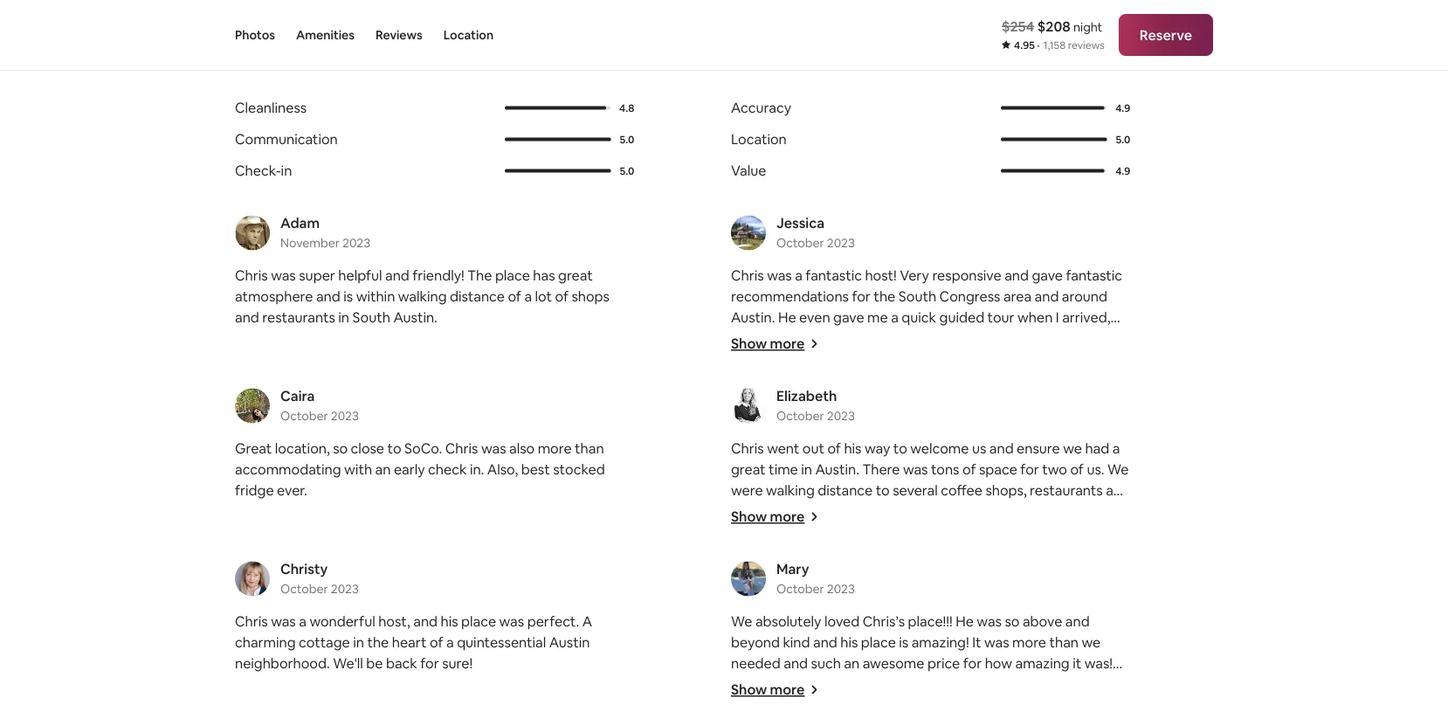 Task type: vqa. For each thing, say whether or not it's contained in the screenshot.


Task type: describe. For each thing, give the bounding box(es) containing it.
place for has
[[495, 267, 530, 284]]

also,
[[487, 461, 518, 478]]

to left get
[[758, 329, 772, 347]]

1 vertical spatial we
[[1082, 634, 1101, 651]]

was up it
[[977, 613, 1002, 630]]

his inside chris was a wonderful host, and his place was perfect. a charming cottage in the heart of a quintessential austin neighborhood. we'll be back for sure!
[[441, 613, 458, 630]]

kind
[[783, 634, 810, 651]]

0 vertical spatial gave
[[1032, 267, 1063, 284]]

very
[[900, 267, 930, 284]]

$254 $208 night
[[1002, 17, 1103, 35]]

1 horizontal spatial 4.95
[[1014, 38, 1035, 52]]

chris was a fantastic host! very responsive and gave fantastic recommendations for the south congress area and around austin. he even gave me a quick guided tour when i arrived, just to get a visual on the area and pointed out the cool places to check out - very much appreciated!
[[731, 267, 1127, 368]]

location button
[[444, 0, 494, 70]]

several
[[893, 482, 938, 499]]

night
[[1074, 19, 1103, 35]]

5.0 for check-in
[[620, 164, 635, 177]]

went
[[767, 440, 800, 457]]

an inside we absolutely loved chris's place!!! he was so above and beyond kind and his place is amazing! it was more than we needed and such an awesome price for how amazing it was! he had coffee and creamer there for us as well as other things we were appreciative for! will definitely be staying here again!
[[844, 655, 860, 672]]

october for mary
[[777, 581, 825, 596]]

show for chris was a fantastic host! very responsive and gave fantastic recommendations for the south congress area and around austin. he even gave me a quick guided tour when i arrived, just to get a visual on the area and pointed out the cool places to check out - very much appreciated!
[[731, 335, 767, 353]]

how
[[985, 655, 1013, 672]]

1 vertical spatial out
[[790, 350, 812, 368]]

stay
[[824, 502, 851, 520]]

in right time
[[801, 461, 813, 478]]

$254
[[1002, 17, 1035, 35]]

there
[[863, 461, 900, 478]]

4.9 for accuracy
[[1116, 101, 1131, 115]]

place!!!
[[908, 613, 953, 630]]

than inside great location, so close to soco. chris was also more than accommodating with an early check in. also, best stocked fridge ever.
[[575, 440, 604, 457]]

communication
[[235, 130, 338, 148]]

for down it
[[964, 655, 982, 672]]

his inside "chris went out of his way to welcome us and ensure we had a great time in austin. there was tons of space for two of us. we were walking distance to several coffee shops, restaurants and shops. i would stay here again if back in austin!"
[[844, 440, 862, 457]]

chris for chris was a wonderful host, and his place was perfect. a charming cottage in the heart of a quintessential austin neighborhood. we'll be back for sure!
[[235, 613, 268, 630]]

other
[[1048, 675, 1083, 693]]

2 as from the left
[[1031, 675, 1045, 693]]

chris's
[[863, 613, 905, 630]]

ever.
[[277, 482, 307, 499]]

distance inside "chris went out of his way to welcome us and ensure we had a great time in austin. there was tons of space for two of us. we were walking distance to several coffee shops, restaurants and shops. i would stay here again if back in austin!"
[[818, 482, 873, 499]]

christy october 2023
[[280, 560, 359, 596]]

was inside the chris was a fantastic host! very responsive and gave fantastic recommendations for the south congress area and around austin. he even gave me a quick guided tour when i arrived, just to get a visual on the area and pointed out the cool places to check out - very much appreciated!
[[767, 267, 792, 284]]

for inside "chris went out of his way to welcome us and ensure we had a great time in austin. there was tons of space for two of us. we were walking distance to several coffee shops, restaurants and shops. i would stay here again if back in austin!"
[[1021, 461, 1040, 478]]

would
[[782, 502, 821, 520]]

us inside "chris went out of his way to welcome us and ensure we had a great time in austin. there was tons of space for two of us. we were walking distance to several coffee shops, restaurants and shops. i would stay here again if back in austin!"
[[972, 440, 987, 457]]

place for was
[[461, 613, 496, 630]]

perfect.
[[527, 613, 580, 630]]

will
[[896, 696, 920, 705]]

was!
[[1085, 655, 1113, 672]]

caira
[[280, 387, 315, 405]]

chris was super helpful and friendly!  the place has great atmosphere and is within walking distance of a lot of shops and restaurants in south austin.
[[235, 267, 610, 326]]

adam
[[280, 214, 320, 232]]

for inside chris was a wonderful host, and his place was perfect. a charming cottage in the heart of a quintessential austin neighborhood. we'll be back for sure!
[[420, 655, 439, 672]]

his inside we absolutely loved chris's place!!! he was so above and beyond kind and his place is amazing! it was more than we needed and such an awesome price for how amazing it was! he had coffee and creamer there for us as well as other things we were appreciative for! will definitely be staying here again!
[[841, 634, 858, 651]]

4.8
[[620, 101, 635, 115]]

great location, so close to soco. chris was also more than accommodating with an early check in. also, best stocked fridge ever.
[[235, 440, 605, 499]]

a right me on the top right of the page
[[891, 309, 899, 326]]

was right it
[[985, 634, 1010, 651]]

2023 for elizabeth
[[827, 408, 855, 423]]

distance inside "chris was super helpful and friendly!  the place has great atmosphere and is within walking distance of a lot of shops and restaurants in south austin."
[[450, 288, 505, 305]]

for inside the chris was a fantastic host! very responsive and gave fantastic recommendations for the south congress area and around austin. he even gave me a quick guided tour when i arrived, just to get a visual on the area and pointed out the cool places to check out - very much appreciated!
[[852, 288, 871, 305]]

within
[[356, 288, 395, 305]]

of inside chris was a wonderful host, and his place was perfect. a charming cottage in the heart of a quintessential austin neighborhood. we'll be back for sure!
[[430, 634, 443, 651]]

october for elizabeth
[[777, 408, 825, 423]]

atmosphere
[[235, 288, 313, 305]]

1 horizontal spatial reviews
[[1068, 38, 1105, 52]]

fridge
[[235, 482, 274, 499]]

for!
[[871, 696, 893, 705]]

it
[[1073, 655, 1082, 672]]

helpful
[[338, 267, 382, 284]]

in left austin!
[[970, 502, 981, 520]]

5.0 for communication
[[620, 132, 635, 146]]

best
[[521, 461, 550, 478]]

shops
[[572, 288, 610, 305]]

great inside "chris went out of his way to welcome us and ensure we had a great time in austin. there was tons of space for two of us. we were walking distance to several coffee shops, restaurants and shops. i would stay here again if back in austin!"
[[731, 461, 766, 478]]

friendly!
[[413, 267, 465, 284]]

amazing!
[[912, 634, 970, 651]]

a up recommendations on the right of page
[[795, 267, 803, 284]]

to down the there
[[876, 482, 890, 499]]

host!
[[865, 267, 897, 284]]

4.9 for value
[[1116, 164, 1131, 177]]

welcome
[[911, 440, 969, 457]]

out inside "chris went out of his way to welcome us and ensure we had a great time in austin. there was tons of space for two of us. we were walking distance to several coffee shops, restaurants and shops. i would stay here again if back in austin!"
[[803, 440, 825, 457]]

was up charming
[[271, 613, 296, 630]]

1 horizontal spatial location
[[731, 130, 787, 148]]

stocked
[[553, 461, 605, 478]]

0 horizontal spatial he
[[731, 675, 749, 693]]

host,
[[379, 613, 410, 630]]

neighborhood.
[[235, 655, 330, 672]]

check inside the chris was a fantastic host! very responsive and gave fantastic recommendations for the south congress area and around austin. he even gave me a quick guided tour when i arrived, just to get a visual on the area and pointed out the cool places to check out - very much appreciated!
[[748, 350, 787, 368]]

1 fantastic from the left
[[806, 267, 862, 284]]

1 horizontal spatial ·
[[1038, 38, 1040, 52]]

heart
[[392, 634, 427, 651]]

check inside great location, so close to soco. chris was also more than accommodating with an early check in. also, best stocked fridge ever.
[[428, 461, 467, 478]]

reserve
[[1140, 26, 1193, 44]]

on
[[849, 329, 865, 347]]

accuracy
[[731, 99, 792, 117]]

appreciated!
[[894, 350, 975, 368]]

just
[[731, 329, 755, 347]]

0 horizontal spatial 4.95
[[256, 47, 294, 72]]

of left way at bottom
[[828, 440, 841, 457]]

also
[[509, 440, 535, 457]]

cleanliness
[[235, 99, 307, 117]]

christy
[[280, 560, 328, 578]]

appreciative
[[788, 696, 868, 705]]

more inside great location, so close to soco. chris was also more than accommodating with an early check in. also, best stocked fridge ever.
[[538, 440, 572, 457]]

for up "definitely"
[[947, 675, 965, 693]]

so inside we absolutely loved chris's place!!! he was so above and beyond kind and his place is amazing! it was more than we needed and such an awesome price for how amazing it was! he had coffee and creamer there for us as well as other things we were appreciative for! will definitely be staying here again!
[[1005, 613, 1020, 630]]

show more for chris was a fantastic host! very responsive and gave fantastic recommendations for the south congress area and around austin. he even gave me a quick guided tour when i arrived, just to get a visual on the area and pointed out the cool places to check out - very much appreciated!
[[731, 335, 805, 353]]

is inside we absolutely loved chris's place!!! he was so above and beyond kind and his place is amazing! it was more than we needed and such an awesome price for how amazing it was! he had coffee and creamer there for us as well as other things we were appreciative for! will definitely be staying here again!
[[899, 634, 909, 651]]

charming
[[235, 634, 296, 651]]

price
[[928, 655, 961, 672]]

restaurants inside "chris went out of his way to welcome us and ensure we had a great time in austin. there was tons of space for two of us. we were walking distance to several coffee shops, restaurants and shops. i would stay here again if back in austin!"
[[1030, 482, 1103, 499]]

chris inside great location, so close to soco. chris was also more than accommodating with an early check in. also, best stocked fridge ever.
[[445, 440, 478, 457]]

in inside chris was a wonderful host, and his place was perfect. a charming cottage in the heart of a quintessential austin neighborhood. we'll be back for sure!
[[353, 634, 364, 651]]

coffee inside we absolutely loved chris's place!!! he was so above and beyond kind and his place is amazing! it was more than we needed and such an awesome price for how amazing it was! he had coffee and creamer there for us as well as other things we were appreciative for! will definitely be staying here again!
[[780, 675, 821, 693]]

in down "communication"
[[281, 162, 292, 180]]

the inside chris was a wonderful host, and his place was perfect. a charming cottage in the heart of a quintessential austin neighborhood. we'll be back for sure!
[[367, 634, 389, 651]]

south inside "chris was super helpful and friendly!  the place has great atmosphere and is within walking distance of a lot of shops and restaurants in south austin."
[[353, 309, 390, 326]]

we'll
[[333, 655, 363, 672]]

adam image
[[235, 215, 270, 250]]

0 horizontal spatial 4.95 · 1,158 reviews
[[256, 47, 423, 72]]

a inside "chris was super helpful and friendly!  the place has great atmosphere and is within walking distance of a lot of shops and restaurants in south austin."
[[525, 288, 532, 305]]

2 horizontal spatial he
[[956, 613, 974, 630]]

to inside great location, so close to soco. chris was also more than accommodating with an early check in. also, best stocked fridge ever.
[[388, 440, 402, 457]]

has
[[533, 267, 555, 284]]

october for jessica
[[777, 235, 825, 250]]

than inside we absolutely loved chris's place!!! he was so above and beyond kind and his place is amazing! it was more than we needed and such an awesome price for how amazing it was! he had coffee and creamer there for us as well as other things we were appreciative for! will definitely be staying here again!
[[1050, 634, 1079, 651]]

well
[[1003, 675, 1028, 693]]

value
[[731, 162, 767, 180]]

get
[[775, 329, 797, 347]]

a inside "chris went out of his way to welcome us and ensure we had a great time in austin. there was tons of space for two of us. we were walking distance to several coffee shops, restaurants and shops. i would stay here again if back in austin!"
[[1113, 440, 1120, 457]]

show for chris went out of his way to welcome us and ensure we had a great time in austin. there was tons of space for two of us. we were walking distance to several coffee shops, restaurants and shops. i would stay here again if back in austin!
[[731, 508, 767, 526]]

a right get
[[800, 329, 807, 347]]

austin. inside "chris was super helpful and friendly!  the place has great atmosphere and is within walking distance of a lot of shops and restaurants in south austin."
[[394, 309, 438, 326]]

the down host!
[[874, 288, 896, 305]]

of left lot
[[508, 288, 522, 305]]

chris for chris was a fantastic host! very responsive and gave fantastic recommendations for the south congress area and around austin. he even gave me a quick guided tour when i arrived, just to get a visual on the area and pointed out the cool places to check out - very much appreciated!
[[731, 267, 764, 284]]

pointed
[[952, 329, 1002, 347]]

0 horizontal spatial reviews
[[354, 47, 423, 72]]

way
[[865, 440, 891, 457]]

mary image
[[731, 561, 766, 596]]

october for christy
[[280, 581, 328, 596]]

chris was a wonderful host, and his place was perfect. a charming cottage in the heart of a quintessential austin neighborhood. we'll be back for sure!
[[235, 613, 593, 672]]

recommendations
[[731, 288, 849, 305]]

shops,
[[986, 482, 1027, 499]]

was inside great location, so close to soco. chris was also more than accommodating with an early check in. also, best stocked fridge ever.
[[481, 440, 506, 457]]

arrived,
[[1063, 309, 1111, 326]]

we inside "chris went out of his way to welcome us and ensure we had a great time in austin. there was tons of space for two of us. we were walking distance to several coffee shops, restaurants and shops. i would stay here again if back in austin!"
[[1108, 461, 1129, 478]]

around
[[1062, 288, 1108, 305]]

accommodating
[[235, 461, 341, 478]]

was inside "chris went out of his way to welcome us and ensure we had a great time in austin. there was tons of space for two of us. we were walking distance to several coffee shops, restaurants and shops. i would stay here again if back in austin!"
[[903, 461, 928, 478]]

to right way at bottom
[[894, 440, 908, 457]]

austin. inside "chris went out of his way to welcome us and ensure we had a great time in austin. there was tons of space for two of us. we were walking distance to several coffee shops, restaurants and shops. i would stay here again if back in austin!"
[[816, 461, 860, 478]]

we inside we absolutely loved chris's place!!! he was so above and beyond kind and his place is amazing! it was more than we needed and such an awesome price for how amazing it was! he had coffee and creamer there for us as well as other things we were appreciative for! will definitely be staying here again!
[[731, 613, 753, 630]]

cottage
[[299, 634, 350, 651]]

were inside "chris went out of his way to welcome us and ensure we had a great time in austin. there was tons of space for two of us. we were walking distance to several coffee shops, restaurants and shops. i would stay here again if back in austin!"
[[731, 482, 763, 499]]

1 horizontal spatial 4.95 · 1,158 reviews
[[1014, 38, 1105, 52]]

with
[[344, 461, 372, 478]]

caira october 2023
[[280, 387, 359, 423]]

we absolutely loved chris's place!!! he was so above and beyond kind and his place is amazing! it was more than we needed and such an awesome price for how amazing it was! he had coffee and creamer there for us as well as other things we were appreciative for! will definitely be staying here again!
[[731, 613, 1126, 705]]

0 horizontal spatial ·
[[298, 47, 303, 72]]

check-
[[235, 162, 281, 180]]

mary image
[[731, 561, 766, 596]]

photos button
[[235, 0, 275, 70]]

us.
[[1087, 461, 1105, 478]]

a up cottage
[[299, 613, 307, 630]]

of right lot
[[555, 288, 569, 305]]



Task type: locate. For each thing, give the bounding box(es) containing it.
1,158
[[1044, 38, 1066, 52], [307, 47, 350, 72]]

he inside the chris was a fantastic host! very responsive and gave fantastic recommendations for the south congress area and around austin. he even gave me a quick guided tour when i arrived, just to get a visual on the area and pointed out the cool places to check out - very much appreciated!
[[778, 309, 797, 326]]

november
[[280, 235, 340, 250]]

us up space
[[972, 440, 987, 457]]

fantastic up even
[[806, 267, 862, 284]]

place up quintessential
[[461, 613, 496, 630]]

0 horizontal spatial area
[[893, 329, 921, 347]]

reserve button
[[1119, 14, 1214, 56]]

great inside "chris was super helpful and friendly!  the place has great atmosphere and is within walking distance of a lot of shops and restaurants in south austin."
[[558, 267, 593, 284]]

south up quick
[[899, 288, 937, 305]]

super
[[299, 267, 335, 284]]

0 horizontal spatial check
[[428, 461, 467, 478]]

shops.
[[731, 502, 773, 520]]

0 horizontal spatial we
[[731, 613, 753, 630]]

walking down friendly!
[[398, 288, 447, 305]]

show more down needed
[[731, 681, 805, 699]]

me
[[868, 309, 888, 326]]

1 horizontal spatial is
[[899, 634, 909, 651]]

0 vertical spatial area
[[1004, 288, 1032, 305]]

the down when
[[1030, 329, 1052, 347]]

1 horizontal spatial great
[[731, 461, 766, 478]]

chris inside chris was a wonderful host, and his place was perfect. a charming cottage in the heart of a quintessential austin neighborhood. we'll be back for sure!
[[235, 613, 268, 630]]

1 vertical spatial his
[[441, 613, 458, 630]]

1,158 down amenities
[[307, 47, 350, 72]]

0 vertical spatial an
[[375, 461, 391, 478]]

back
[[935, 502, 966, 520], [386, 655, 417, 672]]

2023 inside jessica october 2023
[[827, 235, 855, 250]]

is
[[344, 288, 353, 305], [899, 634, 909, 651]]

2 show from the top
[[731, 508, 767, 526]]

2023
[[343, 235, 370, 250], [827, 235, 855, 250], [331, 408, 359, 423], [827, 408, 855, 423], [331, 581, 359, 596], [827, 581, 855, 596]]

an right the such
[[844, 655, 860, 672]]

us up "definitely"
[[968, 675, 983, 693]]

1 vertical spatial us
[[968, 675, 983, 693]]

early
[[394, 461, 425, 478]]

0 horizontal spatial distance
[[450, 288, 505, 305]]

austin. up just
[[731, 309, 775, 326]]

2023 inside mary october 2023
[[827, 581, 855, 596]]

is up "awesome"
[[899, 634, 909, 651]]

1 show more from the top
[[731, 335, 805, 353]]

2 horizontal spatial austin.
[[816, 461, 860, 478]]

1 vertical spatial be
[[986, 696, 1003, 705]]

to down just
[[731, 350, 745, 368]]

than up stocked
[[575, 440, 604, 457]]

5.0 out of 5.0 image
[[505, 138, 611, 141], [505, 138, 611, 141], [1001, 138, 1108, 141], [1001, 138, 1108, 141], [505, 169, 611, 173], [505, 169, 611, 173]]

2023 up wonderful
[[331, 581, 359, 596]]

1 horizontal spatial 1,158
[[1044, 38, 1066, 52]]

gave up around
[[1032, 267, 1063, 284]]

out left -
[[790, 350, 812, 368]]

0 horizontal spatial restaurants
[[262, 309, 335, 326]]

1 horizontal spatial coffee
[[941, 482, 983, 499]]

south
[[899, 288, 937, 305], [353, 309, 390, 326]]

october inside caira october 2023
[[280, 408, 328, 423]]

space
[[979, 461, 1018, 478]]

show more for we absolutely loved chris's place!!! he was so above and beyond kind and his place is amazing! it was more than we needed and such an awesome price for how amazing it was! he had coffee and creamer there for us as well as other things we were appreciative for! will definitely be staying here again!
[[731, 681, 805, 699]]

be left staying
[[986, 696, 1003, 705]]

chris up in.
[[445, 440, 478, 457]]

october inside jessica october 2023
[[777, 235, 825, 250]]

2023 inside elizabeth october 2023
[[827, 408, 855, 423]]

1 horizontal spatial as
[[1031, 675, 1045, 693]]

0 vertical spatial show
[[731, 335, 767, 353]]

0 horizontal spatial as
[[986, 675, 1000, 693]]

2023 inside the adam november 2023
[[343, 235, 370, 250]]

when
[[1018, 309, 1053, 326]]

1 vertical spatial were
[[753, 696, 785, 705]]

1 vertical spatial location
[[731, 130, 787, 148]]

distance
[[450, 288, 505, 305], [818, 482, 873, 499]]

1 horizontal spatial fantastic
[[1066, 267, 1123, 284]]

1 horizontal spatial austin.
[[731, 309, 775, 326]]

5.0 for location
[[1116, 132, 1131, 146]]

0 horizontal spatial south
[[353, 309, 390, 326]]

chris up charming
[[235, 613, 268, 630]]

1 horizontal spatial gave
[[1032, 267, 1063, 284]]

chris inside the chris was a fantastic host! very responsive and gave fantastic recommendations for the south congress area and around austin. he even gave me a quick guided tour when i arrived, just to get a visual on the area and pointed out the cool places to check out - very much appreciated!
[[731, 267, 764, 284]]

reviews
[[376, 27, 423, 43]]

0 horizontal spatial back
[[386, 655, 417, 672]]

october for caira
[[280, 408, 328, 423]]

of right the tons
[[963, 461, 976, 478]]

we inside "chris went out of his way to welcome us and ensure we had a great time in austin. there was tons of space for two of us. we were walking distance to several coffee shops, restaurants and shops. i would stay here again if back in austin!"
[[1064, 440, 1083, 457]]

1 horizontal spatial i
[[1056, 309, 1060, 326]]

0 vertical spatial distance
[[450, 288, 505, 305]]

sure!
[[442, 655, 473, 672]]

creamer
[[852, 675, 906, 693]]

location,
[[275, 440, 330, 457]]

2 vertical spatial his
[[841, 634, 858, 651]]

2023 for jessica
[[827, 235, 855, 250]]

gave up the on at the right top of the page
[[834, 309, 865, 326]]

austin!
[[984, 502, 1028, 520]]

2 vertical spatial show more button
[[731, 681, 819, 699]]

0 vertical spatial i
[[1056, 309, 1060, 326]]

i inside "chris went out of his way to welcome us and ensure we had a great time in austin. there was tons of space for two of us. we were walking distance to several coffee shops, restaurants and shops. i would stay here again if back in austin!"
[[776, 502, 779, 520]]

walking inside "chris went out of his way to welcome us and ensure we had a great time in austin. there was tons of space for two of us. we were walking distance to several coffee shops, restaurants and shops. i would stay here again if back in austin!"
[[766, 482, 815, 499]]

show more for chris went out of his way to welcome us and ensure we had a great time in austin. there was tons of space for two of us. we were walking distance to several coffee shops, restaurants and shops. i would stay here again if back in austin!
[[731, 508, 805, 526]]

show left get
[[731, 335, 767, 353]]

loved
[[825, 613, 860, 630]]

october down mary on the bottom of the page
[[777, 581, 825, 596]]

great up shops
[[558, 267, 593, 284]]

1 horizontal spatial restaurants
[[1030, 482, 1103, 499]]

an inside great location, so close to soco. chris was also more than accommodating with an early check in. also, best stocked fridge ever.
[[375, 461, 391, 478]]

more for we absolutely loved chris's place!!! he was so above and beyond kind and his place is amazing! it was more than we needed and such an awesome price for how amazing it was! he had coffee and creamer there for us as well as other things we were appreciative for! will definitely be staying here again!
[[770, 681, 805, 699]]

0 vertical spatial out
[[1005, 329, 1027, 347]]

we up beyond at the bottom
[[731, 613, 753, 630]]

a
[[583, 613, 593, 630]]

south inside the chris was a fantastic host! very responsive and gave fantastic recommendations for the south congress area and around austin. he even gave me a quick guided tour when i arrived, just to get a visual on the area and pointed out the cool places to check out - very much appreciated!
[[899, 288, 937, 305]]

he up get
[[778, 309, 797, 326]]

0 vertical spatial we
[[1108, 461, 1129, 478]]

0 vertical spatial 4.9
[[1116, 101, 1131, 115]]

0 vertical spatial back
[[935, 502, 966, 520]]

location
[[444, 27, 494, 43], [731, 130, 787, 148]]

distance down 'the'
[[450, 288, 505, 305]]

2 show more from the top
[[731, 508, 805, 526]]

to up the early
[[388, 440, 402, 457]]

jessica october 2023
[[777, 214, 855, 250]]

0 vertical spatial check
[[748, 350, 787, 368]]

2 4.9 from the top
[[1116, 164, 1131, 177]]

i right when
[[1056, 309, 1060, 326]]

guided
[[940, 309, 985, 326]]

a right ensure
[[1113, 440, 1120, 457]]

chris inside "chris went out of his way to welcome us and ensure we had a great time in austin. there was tons of space for two of us. we were walking distance to several coffee shops, restaurants and shops. i would stay here again if back in austin!"
[[731, 440, 764, 457]]

area down quick
[[893, 329, 921, 347]]

even
[[800, 309, 831, 326]]

i left would at right
[[776, 502, 779, 520]]

show more left -
[[731, 335, 805, 353]]

1 as from the left
[[986, 675, 1000, 693]]

we
[[1064, 440, 1083, 457], [1082, 634, 1101, 651], [731, 696, 750, 705]]

if
[[924, 502, 932, 520]]

caira image
[[235, 388, 270, 423], [235, 388, 270, 423]]

congress
[[940, 288, 1001, 305]]

austin. down the within
[[394, 309, 438, 326]]

in down the "helpful"
[[338, 309, 350, 326]]

1 horizontal spatial south
[[899, 288, 937, 305]]

lot
[[535, 288, 552, 305]]

gave
[[1032, 267, 1063, 284], [834, 309, 865, 326]]

had inside we absolutely loved chris's place!!! he was so above and beyond kind and his place is amazing! it was more than we needed and such an awesome price for how amazing it was! he had coffee and creamer there for us as well as other things we were appreciative for! will definitely be staying here again!
[[752, 675, 777, 693]]

mary october 2023
[[777, 560, 855, 596]]

for down ensure
[[1021, 461, 1040, 478]]

as down the how
[[986, 675, 1000, 693]]

3 show more from the top
[[731, 681, 805, 699]]

0 vertical spatial coffee
[[941, 482, 983, 499]]

1 horizontal spatial an
[[844, 655, 860, 672]]

$208
[[1038, 17, 1071, 35]]

walking
[[398, 288, 447, 305], [766, 482, 815, 499]]

1 vertical spatial show more
[[731, 508, 805, 526]]

1 vertical spatial we
[[731, 613, 753, 630]]

for left sure!
[[420, 655, 439, 672]]

1 vertical spatial restaurants
[[1030, 482, 1103, 499]]

2 vertical spatial out
[[803, 440, 825, 457]]

0 vertical spatial south
[[899, 288, 937, 305]]

1 horizontal spatial walking
[[766, 482, 815, 499]]

an right the with
[[375, 461, 391, 478]]

an
[[375, 461, 391, 478], [844, 655, 860, 672]]

0 vertical spatial be
[[366, 655, 383, 672]]

0 vertical spatial so
[[333, 440, 348, 457]]

1 vertical spatial so
[[1005, 613, 1020, 630]]

2023 up loved
[[827, 581, 855, 596]]

4.95 down the photos
[[256, 47, 294, 72]]

1 vertical spatial coffee
[[780, 675, 821, 693]]

0 horizontal spatial gave
[[834, 309, 865, 326]]

2023 up the "helpful"
[[343, 235, 370, 250]]

2023 for caira
[[331, 408, 359, 423]]

show more button for chris was a fantastic host! very responsive and gave fantastic recommendations for the south congress area and around austin. he even gave me a quick guided tour when i arrived, just to get a visual on the area and pointed out the cool places to check out - very much appreciated!
[[731, 335, 819, 353]]

much
[[854, 350, 891, 368]]

we right us.
[[1108, 461, 1129, 478]]

places
[[1085, 329, 1127, 347]]

2023 for adam
[[343, 235, 370, 250]]

more left -
[[770, 335, 805, 353]]

1 vertical spatial show more button
[[731, 508, 819, 526]]

october down christy
[[280, 581, 328, 596]]

austin. up the stay
[[816, 461, 860, 478]]

i inside the chris was a fantastic host! very responsive and gave fantastic recommendations for the south congress area and around austin. he even gave me a quick guided tour when i arrived, just to get a visual on the area and pointed out the cool places to check out - very much appreciated!
[[1056, 309, 1060, 326]]

reviews button
[[376, 0, 423, 70]]

list
[[228, 214, 1221, 705]]

1 vertical spatial an
[[844, 655, 860, 672]]

the down host,
[[367, 634, 389, 651]]

0 horizontal spatial had
[[752, 675, 777, 693]]

amenities button
[[296, 0, 355, 70]]

1 vertical spatial here
[[1055, 696, 1084, 705]]

place left has
[[495, 267, 530, 284]]

1 horizontal spatial area
[[1004, 288, 1032, 305]]

his left way at bottom
[[844, 440, 862, 457]]

chris for chris was super helpful and friendly!  the place has great atmosphere and is within walking distance of a lot of shops and restaurants in south austin.
[[235, 267, 268, 284]]

cool
[[1055, 329, 1082, 347]]

was inside "chris was super helpful and friendly!  the place has great atmosphere and is within walking distance of a lot of shops and restaurants in south austin."
[[271, 267, 296, 284]]

october inside christy october 2023
[[280, 581, 328, 596]]

0 vertical spatial here
[[854, 502, 883, 520]]

1 vertical spatial great
[[731, 461, 766, 478]]

1 4.9 from the top
[[1116, 101, 1131, 115]]

place inside "chris was super helpful and friendly!  the place has great atmosphere and is within walking distance of a lot of shops and restaurants in south austin."
[[495, 267, 530, 284]]

christy image
[[235, 561, 270, 596], [235, 561, 270, 596]]

1 vertical spatial 4.9
[[1116, 164, 1131, 177]]

great left time
[[731, 461, 766, 478]]

were inside we absolutely loved chris's place!!! he was so above and beyond kind and his place is amazing! it was more than we needed and such an awesome price for how amazing it was! he had coffee and creamer there for us as well as other things we were appreciative for! will definitely be staying here again!
[[753, 696, 785, 705]]

coffee inside "chris went out of his way to welcome us and ensure we had a great time in austin. there was tons of space for two of us. we were walking distance to several coffee shops, restaurants and shops. i would stay here again if back in austin!"
[[941, 482, 983, 499]]

he down needed
[[731, 675, 749, 693]]

absolutely
[[756, 613, 822, 630]]

2023 inside christy october 2023
[[331, 581, 359, 596]]

show for we absolutely loved chris's place!!! he was so above and beyond kind and his place is amazing! it was more than we needed and such an awesome price for how amazing it was! he had coffee and creamer there for us as well as other things we were appreciative for! will definitely be staying here again!
[[731, 681, 767, 699]]

0 vertical spatial his
[[844, 440, 862, 457]]

back inside chris was a wonderful host, and his place was perfect. a charming cottage in the heart of a quintessential austin neighborhood. we'll be back for sure!
[[386, 655, 417, 672]]

place inside chris was a wonderful host, and his place was perfect. a charming cottage in the heart of a quintessential austin neighborhood. we'll be back for sure!
[[461, 613, 496, 630]]

so inside great location, so close to soco. chris was also more than accommodating with an early check in. also, best stocked fridge ever.
[[333, 440, 348, 457]]

0 horizontal spatial location
[[444, 27, 494, 43]]

0 vertical spatial were
[[731, 482, 763, 499]]

awesome
[[863, 655, 925, 672]]

jessica image
[[731, 215, 766, 250], [731, 215, 766, 250]]

a up sure!
[[446, 634, 454, 651]]

out down tour
[[1005, 329, 1027, 347]]

2 vertical spatial we
[[731, 696, 750, 705]]

0 horizontal spatial than
[[575, 440, 604, 457]]

as up staying
[[1031, 675, 1045, 693]]

2023 for mary
[[827, 581, 855, 596]]

in up we'll
[[353, 634, 364, 651]]

coffee
[[941, 482, 983, 499], [780, 675, 821, 693]]

elizabeth october 2023
[[777, 387, 855, 423]]

here inside we absolutely loved chris's place!!! he was so above and beyond kind and his place is amazing! it was more than we needed and such an awesome price for how amazing it was! he had coffee and creamer there for us as well as other things we were appreciative for! will definitely be staying here again!
[[1055, 696, 1084, 705]]

4.8 out of 5.0 image
[[505, 106, 611, 110], [505, 106, 607, 110]]

austin.
[[394, 309, 438, 326], [731, 309, 775, 326], [816, 461, 860, 478]]

staying
[[1006, 696, 1052, 705]]

0 vertical spatial us
[[972, 440, 987, 457]]

great
[[235, 440, 272, 457]]

place inside we absolutely loved chris's place!!! he was so above and beyond kind and his place is amazing! it was more than we needed and such an awesome price for how amazing it was! he had coffee and creamer there for us as well as other things we were appreciative for! will definitely be staying here again!
[[861, 634, 896, 651]]

october inside mary october 2023
[[777, 581, 825, 596]]

be inside chris was a wonderful host, and his place was perfect. a charming cottage in the heart of a quintessential austin neighborhood. we'll be back for sure!
[[366, 655, 383, 672]]

0 vertical spatial show more button
[[731, 335, 819, 353]]

show down needed
[[731, 681, 767, 699]]

list containing adam
[[228, 214, 1221, 705]]

adam november 2023
[[280, 214, 370, 250]]

1 vertical spatial distance
[[818, 482, 873, 499]]

here down other in the right of the page
[[1055, 696, 1084, 705]]

were up "shops."
[[731, 482, 763, 499]]

be inside we absolutely loved chris's place!!! he was so above and beyond kind and his place is amazing! it was more than we needed and such an awesome price for how amazing it was! he had coffee and creamer there for us as well as other things we were appreciative for! will definitely be staying here again!
[[986, 696, 1003, 705]]

chris left went
[[731, 440, 764, 457]]

again!
[[1087, 696, 1125, 705]]

1 horizontal spatial be
[[986, 696, 1003, 705]]

in.
[[470, 461, 484, 478]]

than up the it
[[1050, 634, 1079, 651]]

1 horizontal spatial we
[[1108, 461, 1129, 478]]

we
[[1108, 461, 1129, 478], [731, 613, 753, 630]]

3 show from the top
[[731, 681, 767, 699]]

october down jessica
[[777, 235, 825, 250]]

walking inside "chris was super helpful and friendly!  the place has great atmosphere and is within walking distance of a lot of shops and restaurants in south austin."
[[398, 288, 447, 305]]

was up atmosphere
[[271, 267, 296, 284]]

1 horizontal spatial had
[[1086, 440, 1110, 457]]

and inside chris was a wonderful host, and his place was perfect. a charming cottage in the heart of a quintessential austin neighborhood. we'll be back for sure!
[[414, 613, 438, 630]]

0 horizontal spatial an
[[375, 461, 391, 478]]

1 vertical spatial i
[[776, 502, 779, 520]]

1 vertical spatial check
[[428, 461, 467, 478]]

the
[[468, 267, 492, 284]]

4.95 · 1,158 reviews down amenities
[[256, 47, 423, 72]]

definitely
[[923, 696, 983, 705]]

1 vertical spatial back
[[386, 655, 417, 672]]

there
[[909, 675, 944, 693]]

us inside we absolutely loved chris's place!!! he was so above and beyond kind and his place is amazing! it was more than we needed and such an awesome price for how amazing it was! he had coffee and creamer there for us as well as other things we were appreciative for! will definitely be staying here again!
[[968, 675, 983, 693]]

was up recommendations on the right of page
[[767, 267, 792, 284]]

3 show more button from the top
[[731, 681, 819, 699]]

0 horizontal spatial here
[[854, 502, 883, 520]]

chris for chris went out of his way to welcome us and ensure we had a great time in austin. there was tons of space for two of us. we were walking distance to several coffee shops, restaurants and shops. i would stay here again if back in austin!
[[731, 440, 764, 457]]

elizabeth image
[[731, 388, 766, 423], [731, 388, 766, 423]]

1 vertical spatial show
[[731, 508, 767, 526]]

great
[[558, 267, 593, 284], [731, 461, 766, 478]]

his up sure!
[[441, 613, 458, 630]]

for up me on the top right of the page
[[852, 288, 871, 305]]

be
[[366, 655, 383, 672], [986, 696, 1003, 705]]

ensure
[[1017, 440, 1061, 457]]

1 horizontal spatial he
[[778, 309, 797, 326]]

had down needed
[[752, 675, 777, 693]]

show more button for chris went out of his way to welcome us and ensure we had a great time in austin. there was tons of space for two of us. we were walking distance to several coffee shops, restaurants and shops. i would stay here again if back in austin!
[[731, 508, 819, 526]]

close
[[351, 440, 384, 457]]

the
[[874, 288, 896, 305], [868, 329, 890, 347], [1030, 329, 1052, 347], [367, 634, 389, 651]]

0 vertical spatial show more
[[731, 335, 805, 353]]

1 horizontal spatial back
[[935, 502, 966, 520]]

he up it
[[956, 613, 974, 630]]

2 vertical spatial show more
[[731, 681, 805, 699]]

reviews down 'reviews'
[[354, 47, 423, 72]]

0 horizontal spatial fantastic
[[806, 267, 862, 284]]

here inside "chris went out of his way to welcome us and ensure we had a great time in austin. there was tons of space for two of us. we were walking distance to several coffee shops, restaurants and shops. i would stay here again if back in austin!"
[[854, 502, 883, 520]]

0 vertical spatial restaurants
[[262, 309, 335, 326]]

0 horizontal spatial great
[[558, 267, 593, 284]]

4.9 out of 5.0 image
[[1001, 106, 1107, 110], [1001, 106, 1105, 110], [1001, 169, 1107, 173], [1001, 169, 1105, 173]]

quintessential
[[457, 634, 546, 651]]

distance up the stay
[[818, 482, 873, 499]]

a left lot
[[525, 288, 532, 305]]

show more button for we absolutely loved chris's place!!! he was so above and beyond kind and his place is amazing! it was more than we needed and such an awesome price for how amazing it was! he had coffee and creamer there for us as well as other things we were appreciative for! will definitely be staying here again!
[[731, 681, 819, 699]]

chris inside "chris was super helpful and friendly!  the place has great atmosphere and is within walking distance of a lot of shops and restaurants in south austin."
[[235, 267, 268, 284]]

2 fantastic from the left
[[1066, 267, 1123, 284]]

restaurants down two
[[1030, 482, 1103, 499]]

things
[[1086, 675, 1126, 693]]

5.0
[[620, 132, 635, 146], [1116, 132, 1131, 146], [620, 164, 635, 177]]

chris up recommendations on the right of page
[[731, 267, 764, 284]]

was
[[271, 267, 296, 284], [767, 267, 792, 284], [481, 440, 506, 457], [903, 461, 928, 478], [271, 613, 296, 630], [499, 613, 524, 630], [977, 613, 1002, 630], [985, 634, 1010, 651]]

us
[[972, 440, 987, 457], [968, 675, 983, 693]]

show left would at right
[[731, 508, 767, 526]]

we up was!
[[1082, 634, 1101, 651]]

in
[[281, 162, 292, 180], [338, 309, 350, 326], [801, 461, 813, 478], [970, 502, 981, 520], [353, 634, 364, 651]]

· down the $254 $208 night
[[1038, 38, 1040, 52]]

had up us.
[[1086, 440, 1110, 457]]

be right we'll
[[366, 655, 383, 672]]

restaurants inside "chris was super helpful and friendly!  the place has great atmosphere and is within walking distance of a lot of shops and restaurants in south austin."
[[262, 309, 335, 326]]

amazing
[[1016, 655, 1070, 672]]

1 vertical spatial had
[[752, 675, 777, 693]]

was up quintessential
[[499, 613, 524, 630]]

1 vertical spatial is
[[899, 634, 909, 651]]

october inside elizabeth october 2023
[[777, 408, 825, 423]]

2023 for christy
[[331, 581, 359, 596]]

austin. inside the chris was a fantastic host! very responsive and gave fantastic recommendations for the south congress area and around austin. he even gave me a quick guided tour when i arrived, just to get a visual on the area and pointed out the cool places to check out - very much appreciated!
[[731, 309, 775, 326]]

more down time
[[770, 508, 805, 526]]

1 vertical spatial south
[[353, 309, 390, 326]]

had
[[1086, 440, 1110, 457], [752, 675, 777, 693]]

more inside we absolutely loved chris's place!!! he was so above and beyond kind and his place is amazing! it was more than we needed and such an awesome price for how amazing it was! he had coffee and creamer there for us as well as other things we were appreciative for! will definitely be staying here again!
[[1013, 634, 1047, 651]]

2 vertical spatial show
[[731, 681, 767, 699]]

his
[[844, 440, 862, 457], [441, 613, 458, 630], [841, 634, 858, 651]]

· down amenities
[[298, 47, 303, 72]]

had inside "chris went out of his way to welcome us and ensure we had a great time in austin. there was tons of space for two of us. we were walking distance to several coffee shops, restaurants and shops. i would stay here again if back in austin!"
[[1086, 440, 1110, 457]]

more for chris went out of his way to welcome us and ensure we had a great time in austin. there was tons of space for two of us. we were walking distance to several coffee shops, restaurants and shops. i would stay here again if back in austin!
[[770, 508, 805, 526]]

back inside "chris went out of his way to welcome us and ensure we had a great time in austin. there was tons of space for two of us. we were walking distance to several coffee shops, restaurants and shops. i would stay here again if back in austin!"
[[935, 502, 966, 520]]

we up two
[[1064, 440, 1083, 457]]

coffee up 'appreciative'
[[780, 675, 821, 693]]

more for chris was a fantastic host! very responsive and gave fantastic recommendations for the south congress area and around austin. he even gave me a quick guided tour when i arrived, just to get a visual on the area and pointed out the cool places to check out - very much appreciated!
[[770, 335, 805, 353]]

2023 inside caira october 2023
[[331, 408, 359, 423]]

1 show from the top
[[731, 335, 767, 353]]

-
[[815, 350, 820, 368]]

it
[[973, 634, 982, 651]]

more up amazing at bottom right
[[1013, 634, 1047, 651]]

2 show more button from the top
[[731, 508, 819, 526]]

of left us.
[[1071, 461, 1084, 478]]

0 horizontal spatial is
[[344, 288, 353, 305]]

0 horizontal spatial 1,158
[[307, 47, 350, 72]]

fantastic up around
[[1066, 267, 1123, 284]]

1 vertical spatial he
[[956, 613, 974, 630]]

2 vertical spatial place
[[861, 634, 896, 651]]

show more button
[[731, 335, 819, 353], [731, 508, 819, 526], [731, 681, 819, 699]]

the down me on the top right of the page
[[868, 329, 890, 347]]

check down get
[[748, 350, 787, 368]]

restaurants
[[262, 309, 335, 326], [1030, 482, 1103, 499]]

in inside "chris was super helpful and friendly!  the place has great atmosphere and is within walking distance of a lot of shops and restaurants in south austin."
[[338, 309, 350, 326]]

mary
[[777, 560, 810, 578]]

is inside "chris was super helpful and friendly!  the place has great atmosphere and is within walking distance of a lot of shops and restaurants in south austin."
[[344, 288, 353, 305]]

0 horizontal spatial walking
[[398, 288, 447, 305]]

adam image
[[235, 215, 270, 250]]

reviews
[[1068, 38, 1105, 52], [354, 47, 423, 72]]

1 show more button from the top
[[731, 335, 819, 353]]

check-in
[[235, 162, 292, 180]]



